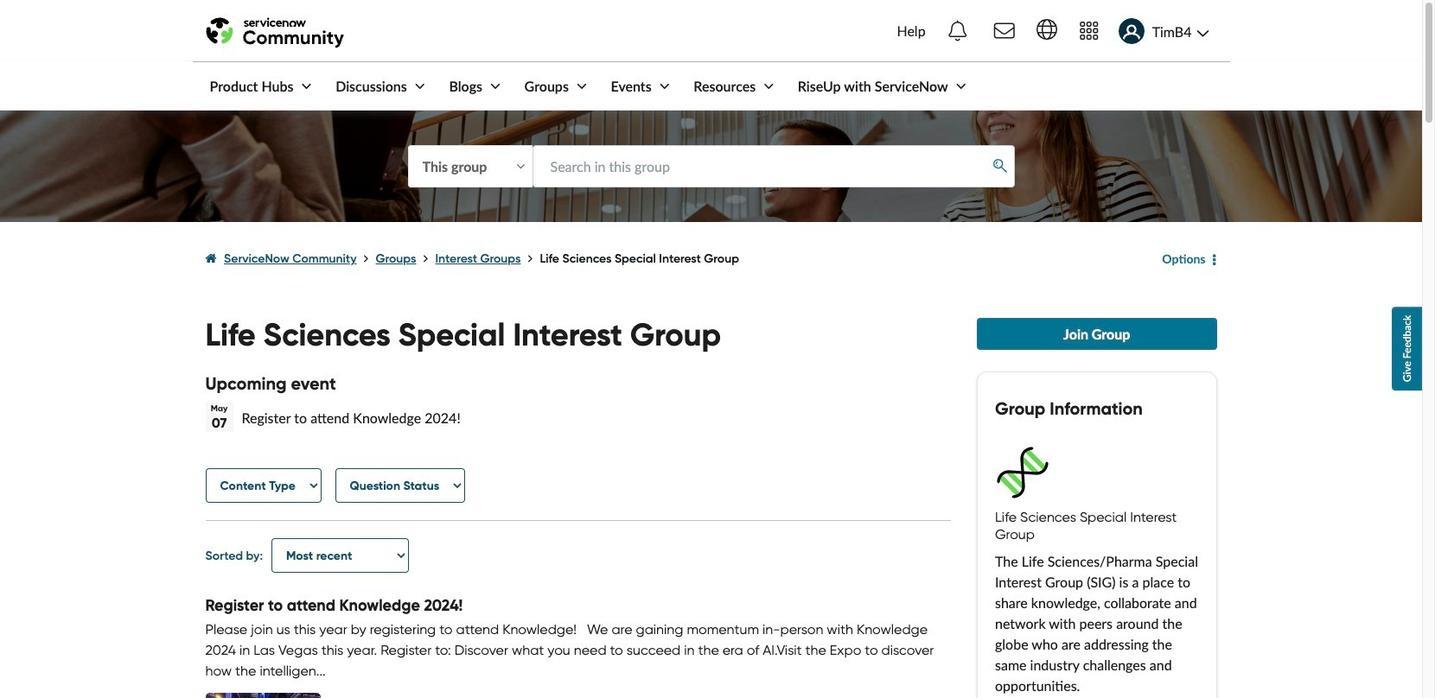 Task type: vqa. For each thing, say whether or not it's contained in the screenshot.
THE SEARCH TEXT FIELD
yes



Task type: locate. For each thing, give the bounding box(es) containing it.
heading
[[996, 399, 1199, 420]]

list
[[205, 236, 1152, 283]]

timb4 image
[[1119, 19, 1145, 45]]

menu bar
[[192, 62, 970, 110]]

life sciences special interest group image
[[996, 446, 1051, 501]]



Task type: describe. For each thing, give the bounding box(es) containing it.
language selector image
[[1037, 19, 1058, 40]]

Search text field
[[532, 145, 1015, 188]]



